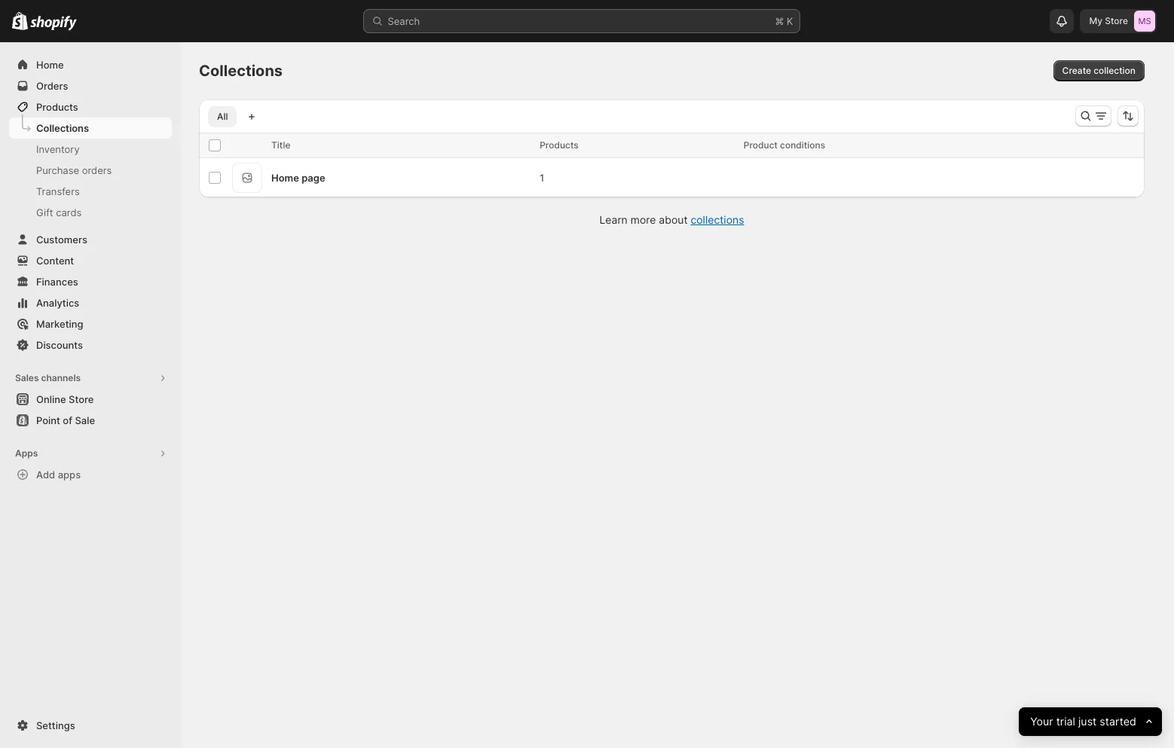 Task type: describe. For each thing, give the bounding box(es) containing it.
all
[[217, 111, 228, 122]]

gift cards
[[36, 206, 82, 219]]

0 horizontal spatial products
[[36, 101, 78, 113]]

about
[[659, 213, 688, 226]]

online store
[[36, 393, 94, 405]]

point of sale link
[[9, 410, 172, 431]]

content
[[36, 255, 74, 267]]

add apps button
[[9, 464, 172, 485]]

purchase
[[36, 164, 79, 176]]

apps
[[15, 448, 38, 459]]

create
[[1062, 65, 1091, 76]]

learn more about collections
[[599, 213, 744, 226]]

1 vertical spatial collections
[[36, 122, 89, 134]]

shopify image
[[12, 12, 28, 30]]

point of sale button
[[0, 410, 181, 431]]

my store
[[1089, 15, 1128, 26]]

online store button
[[0, 389, 181, 410]]

sale
[[75, 414, 95, 427]]

purchase orders link
[[9, 160, 172, 181]]

home for home
[[36, 59, 64, 71]]

my store image
[[1134, 11, 1155, 32]]

orders link
[[9, 75, 172, 96]]

home for home page
[[271, 172, 299, 184]]

channels
[[41, 372, 81, 384]]

customers link
[[9, 229, 172, 250]]

apps button
[[9, 443, 172, 464]]

learn
[[599, 213, 628, 226]]

1 vertical spatial products
[[540, 139, 579, 151]]

store for online store
[[69, 393, 94, 405]]

apps
[[58, 469, 81, 481]]

cards
[[56, 206, 82, 219]]

point of sale
[[36, 414, 95, 427]]

inventory link
[[9, 139, 172, 160]]

create collection link
[[1053, 60, 1145, 81]]

search
[[388, 15, 420, 27]]

create collection
[[1062, 65, 1136, 76]]

⌘
[[775, 15, 784, 27]]

shopify image
[[30, 16, 77, 31]]

gift
[[36, 206, 53, 219]]

⌘ k
[[775, 15, 793, 27]]

marketing
[[36, 318, 83, 330]]



Task type: locate. For each thing, give the bounding box(es) containing it.
collections up inventory
[[36, 122, 89, 134]]

conditions
[[780, 139, 825, 151]]

discounts
[[36, 339, 83, 351]]

collections
[[691, 213, 744, 226]]

1
[[540, 172, 544, 184]]

all button
[[208, 106, 237, 127]]

collections link
[[9, 118, 172, 139]]

collections up all
[[199, 62, 283, 80]]

settings link
[[9, 715, 172, 736]]

1 horizontal spatial home
[[271, 172, 299, 184]]

transfers link
[[9, 181, 172, 202]]

0 vertical spatial products
[[36, 101, 78, 113]]

analytics
[[36, 297, 79, 309]]

inventory
[[36, 143, 80, 155]]

more
[[631, 213, 656, 226]]

1 vertical spatial home
[[271, 172, 299, 184]]

product conditions
[[744, 139, 825, 151]]

store right my
[[1105, 15, 1128, 26]]

finances
[[36, 276, 78, 288]]

of
[[63, 414, 72, 427]]

point
[[36, 414, 60, 427]]

store for my store
[[1105, 15, 1128, 26]]

orders
[[82, 164, 112, 176]]

finances link
[[9, 271, 172, 292]]

home link
[[9, 54, 172, 75]]

0 vertical spatial store
[[1105, 15, 1128, 26]]

my
[[1089, 15, 1103, 26]]

settings
[[36, 720, 75, 732]]

1 horizontal spatial store
[[1105, 15, 1128, 26]]

collection
[[1094, 65, 1136, 76]]

add apps
[[36, 469, 81, 481]]

store
[[1105, 15, 1128, 26], [69, 393, 94, 405]]

product
[[744, 139, 778, 151]]

home page
[[271, 172, 325, 184]]

k
[[787, 15, 793, 27]]

0 vertical spatial home
[[36, 59, 64, 71]]

content link
[[9, 250, 172, 271]]

home
[[36, 59, 64, 71], [271, 172, 299, 184]]

products down orders
[[36, 101, 78, 113]]

sales channels
[[15, 372, 81, 384]]

orders
[[36, 80, 68, 92]]

1 horizontal spatial products
[[540, 139, 579, 151]]

discounts link
[[9, 335, 172, 356]]

products up the 1
[[540, 139, 579, 151]]

page
[[302, 172, 325, 184]]

products
[[36, 101, 78, 113], [540, 139, 579, 151]]

products link
[[9, 96, 172, 118]]

store up sale
[[69, 393, 94, 405]]

analytics link
[[9, 292, 172, 314]]

add
[[36, 469, 55, 481]]

home up orders
[[36, 59, 64, 71]]

title
[[271, 139, 290, 151]]

store inside button
[[69, 393, 94, 405]]

home page link
[[271, 172, 325, 184]]

home left page
[[271, 172, 299, 184]]

marketing link
[[9, 314, 172, 335]]

gift cards link
[[9, 202, 172, 223]]

1 horizontal spatial collections
[[199, 62, 283, 80]]

0 vertical spatial collections
[[199, 62, 283, 80]]

online
[[36, 393, 66, 405]]

1 vertical spatial store
[[69, 393, 94, 405]]

online store link
[[9, 389, 172, 410]]

sales
[[15, 372, 39, 384]]

0 horizontal spatial home
[[36, 59, 64, 71]]

customers
[[36, 234, 87, 246]]

0 horizontal spatial collections
[[36, 122, 89, 134]]

collections link
[[691, 213, 744, 226]]

purchase orders
[[36, 164, 112, 176]]

transfers
[[36, 185, 80, 197]]

title button
[[271, 138, 306, 153]]

collections
[[199, 62, 283, 80], [36, 122, 89, 134]]

0 horizontal spatial store
[[69, 393, 94, 405]]

sales channels button
[[9, 368, 172, 389]]



Task type: vqa. For each thing, say whether or not it's contained in the screenshot.
0.00 text field
no



